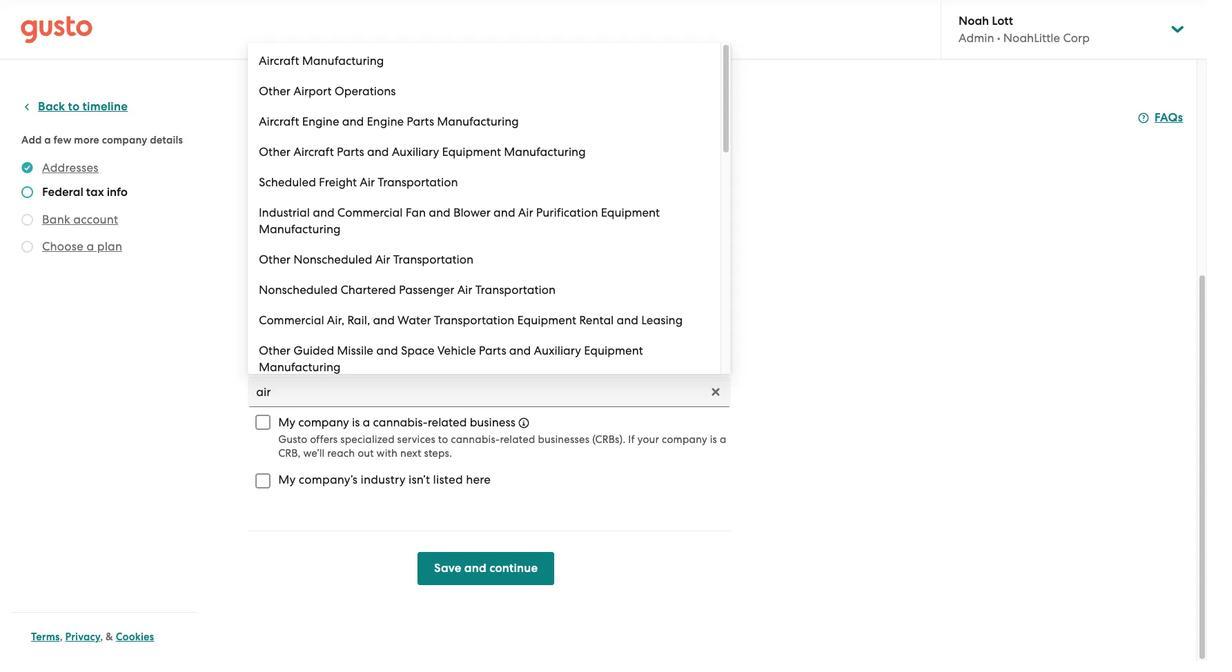 Task type: locate. For each thing, give the bounding box(es) containing it.
other down industrial
[[259, 253, 291, 266]]

0 vertical spatial commercial
[[337, 206, 403, 220]]

form for form 941 (most common)
[[271, 233, 299, 248]]

air left did
[[360, 175, 375, 189]]

company? up when
[[414, 90, 472, 105]]

company? up purification
[[522, 188, 579, 202]]

2 vertical spatial this
[[386, 313, 404, 325]]

an
[[508, 122, 521, 135], [555, 206, 568, 218]]

1 , from the left
[[60, 631, 63, 643]]

transportation up fan
[[378, 175, 458, 189]]

0 horizontal spatial auxiliary
[[392, 145, 439, 159]]

aircraft up what's
[[259, 54, 299, 68]]

matches inside what industry are you in? select the industry that most closely matches your company's primary business activity.
[[426, 361, 467, 373]]

and
[[342, 115, 364, 128], [367, 145, 389, 159], [313, 206, 335, 220], [429, 206, 451, 220], [494, 206, 515, 220], [373, 313, 395, 327], [617, 313, 638, 327], [376, 344, 398, 358], [509, 344, 531, 358], [464, 561, 487, 576]]

paperwork up rental
[[550, 299, 604, 311]]

admin
[[959, 31, 994, 45]]

and down "filing"
[[313, 206, 335, 220]]

irs inside the this is the company name you used when you registered with the irs—make sure this matches your irs paperwork exactly to help prevent tax notices.
[[248, 122, 262, 135]]

0 vertical spatial this
[[634, 107, 650, 119]]

0 horizontal spatial tax
[[86, 185, 104, 199]]

taxes inside form 944 choose this option only if you see "form 944" on your irs paperwork or you were notified by the irs to file form 944 this year—this is for companies that file federal taxes once a year.
[[617, 313, 643, 325]]

save and continue
[[434, 561, 538, 576]]

that
[[346, 254, 366, 266], [539, 313, 559, 325], [341, 361, 361, 373]]

1 horizontal spatial taxes
[[617, 313, 643, 325]]

filing
[[323, 188, 351, 202]]

0 vertical spatial cannabis-
[[373, 416, 428, 429]]

1 horizontal spatial engine
[[367, 115, 404, 128]]

1 vertical spatial tax
[[86, 185, 104, 199]]

addresses button
[[42, 159, 98, 176]]

1 vertical spatial 944
[[365, 313, 384, 325]]

in?
[[376, 344, 392, 359]]

file inside form 941 (most common) for companies that file federal taxes each quarter.
[[369, 254, 384, 266]]

businesses
[[538, 433, 590, 446]]

1 vertical spatial this
[[248, 206, 266, 218]]

gusto offers specialized services to cannabis-related businesses (crbs). if your company is a crb, we'll reach out with next steps.
[[278, 433, 726, 460]]

transportation down 944"
[[434, 313, 514, 327]]

tax left info
[[86, 185, 104, 199]]

company right "if"
[[662, 433, 707, 446]]

registered
[[467, 107, 515, 119]]

to
[[68, 99, 80, 114], [356, 122, 366, 135], [481, 188, 492, 202], [308, 313, 318, 325], [438, 433, 448, 446]]

this down what's
[[248, 107, 266, 119]]

company? inside what federal filing form did the irs assign to your company? this determines how often your company files federal taxes. see an example.
[[522, 188, 579, 202]]

the down what's
[[278, 107, 294, 119]]

1 this from the top
[[248, 107, 266, 119]]

3 other from the top
[[259, 253, 291, 266]]

gusto
[[278, 433, 307, 446]]

0 vertical spatial related
[[428, 416, 467, 429]]

1 horizontal spatial see
[[535, 206, 552, 218]]

you right or
[[619, 299, 637, 311]]

the inside what industry are you in? select the industry that most closely matches your company's primary business activity.
[[280, 361, 296, 373]]

this up air,
[[310, 299, 328, 311]]

business left activity.
[[590, 361, 631, 373]]

company's inside what industry are you in? select the industry that most closely matches your company's primary business activity.
[[494, 361, 546, 373]]

1 vertical spatial check image
[[21, 214, 33, 226]]

2 vertical spatial that
[[341, 361, 361, 373]]

or
[[606, 299, 616, 311]]

0 vertical spatial this
[[248, 107, 266, 119]]

1 vertical spatial taxes
[[617, 313, 643, 325]]

vehicle
[[437, 344, 476, 358]]

that inside what industry are you in? select the industry that most closely matches your company's primary business activity.
[[341, 361, 361, 373]]

company's down reach
[[299, 473, 358, 487]]

0 vertical spatial parts
[[407, 115, 434, 128]]

company?
[[414, 90, 472, 105], [522, 188, 579, 202]]

1 horizontal spatial companies
[[483, 313, 536, 325]]

1 vertical spatial business
[[470, 416, 516, 429]]

few
[[54, 134, 72, 146]]

paperwork
[[265, 122, 317, 135], [550, 299, 604, 311]]

None radio
[[248, 233, 265, 249], [248, 277, 265, 294], [248, 233, 265, 249], [248, 277, 265, 294]]

2 horizontal spatial this
[[634, 107, 650, 119]]

other aircraft parts and auxiliary equipment manufacturing button
[[248, 137, 721, 167]]

space
[[401, 344, 435, 358]]

air inside other nonscheduled air transportation button
[[375, 253, 390, 266]]

irs down what's
[[248, 122, 262, 135]]

None checkbox
[[248, 407, 278, 438]]

corp
[[1063, 31, 1090, 45]]

manufacturing
[[302, 54, 384, 68], [437, 115, 519, 128], [504, 145, 586, 159], [259, 222, 341, 236], [259, 360, 341, 374]]

1 vertical spatial an
[[555, 206, 568, 218]]

aircraft for aircraft engine and engine parts manufacturing
[[259, 115, 299, 128]]

circle check image
[[21, 159, 33, 176]]

you up 'most'
[[352, 344, 373, 359]]

what
[[248, 188, 278, 202], [248, 344, 279, 359]]

back to timeline
[[38, 99, 128, 114]]

1 vertical spatial matches
[[426, 361, 467, 373]]

air inside "scheduled freight air transportation" button
[[360, 175, 375, 189]]

0 vertical spatial taxes
[[424, 254, 450, 266]]

that down (most
[[346, 254, 366, 266]]

companies down 941
[[290, 254, 343, 266]]

0 horizontal spatial example.
[[523, 122, 568, 135]]

federal right files
[[468, 206, 502, 218]]

to left air,
[[308, 313, 318, 325]]

auxiliary
[[392, 145, 439, 159], [534, 344, 581, 358]]

the inside what federal filing form did the irs assign to your company? this determines how often your company files federal taxes. see an example.
[[403, 188, 421, 202]]

the up select
[[271, 313, 287, 325]]

an right taxes.
[[555, 206, 568, 218]]

1 horizontal spatial tax
[[431, 122, 446, 135]]

and down what's the legal name of your company? on the top of the page
[[342, 115, 364, 128]]

4 other from the top
[[259, 344, 291, 358]]

1 vertical spatial example.
[[570, 206, 615, 218]]

0 vertical spatial form
[[271, 233, 299, 248]]

matches inside the this is the company name you used when you registered with the irs—make sure this matches your irs paperwork exactly to help prevent tax notices.
[[653, 107, 693, 119]]

that left rental
[[539, 313, 559, 325]]

other inside button
[[259, 253, 291, 266]]

year—this
[[406, 313, 454, 325]]

manufacturing down determines
[[259, 222, 341, 236]]

check image
[[21, 186, 33, 198], [21, 214, 33, 226], [21, 241, 33, 253]]

0 vertical spatial with
[[518, 107, 538, 119]]

2 what from the top
[[248, 344, 279, 359]]

this right the sure
[[634, 107, 650, 119]]

if
[[628, 433, 635, 446]]

0 vertical spatial an
[[508, 122, 521, 135]]

see an example. button down "registered"
[[487, 120, 568, 137]]

1 horizontal spatial commercial
[[337, 206, 403, 220]]

see right taxes.
[[535, 206, 552, 218]]

to right back
[[68, 99, 80, 114]]

the up fan
[[403, 188, 421, 202]]

noah
[[959, 14, 989, 28]]

the up see an example.
[[541, 107, 556, 119]]

common)
[[356, 233, 407, 248]]

determines
[[269, 206, 322, 218]]

(crbs).
[[592, 433, 626, 446]]

2 check image from the top
[[21, 214, 33, 226]]

company left files
[[399, 206, 444, 218]]

parts down 'commercial air, rail, and water transportation equipment rental and leasing' button
[[479, 344, 506, 358]]

check image left choose a plan button
[[21, 241, 33, 253]]

blower
[[453, 206, 491, 220]]

2 horizontal spatial file
[[562, 313, 577, 325]]

0 horizontal spatial with
[[377, 447, 398, 460]]

irs up 'guided'
[[290, 313, 305, 325]]

1 my from the top
[[278, 416, 295, 429]]

notices.
[[448, 122, 485, 135]]

other airport operations
[[259, 84, 396, 98]]

what inside what industry are you in? select the industry that most closely matches your company's primary business activity.
[[248, 344, 279, 359]]

0 horizontal spatial paperwork
[[265, 122, 317, 135]]

companies inside form 941 (most common) for companies that file federal taxes each quarter.
[[290, 254, 343, 266]]

air inside industrial and commercial fan and blower and air purification equipment manufacturing
[[518, 206, 533, 220]]

see
[[418, 299, 434, 311]]

name down what's the legal name of your company? on the top of the page
[[343, 107, 371, 119]]

2 other from the top
[[259, 145, 291, 159]]

manufacturing down 'guided'
[[259, 360, 341, 374]]

engine
[[302, 115, 339, 128], [367, 115, 404, 128]]

0 horizontal spatial an
[[508, 122, 521, 135]]

related left businesses
[[500, 433, 535, 446]]

2 engine from the left
[[367, 115, 404, 128]]

offers
[[310, 433, 338, 446]]

how
[[325, 206, 345, 218]]

0 vertical spatial paperwork
[[265, 122, 317, 135]]

other inside other guided missile and space vehicle parts and auxiliary equipment manufacturing
[[259, 344, 291, 358]]

1 horizontal spatial company?
[[522, 188, 579, 202]]

0 horizontal spatial this
[[310, 299, 328, 311]]

0 vertical spatial tax
[[431, 122, 446, 135]]

1 vertical spatial nonscheduled
[[259, 283, 338, 297]]

to inside button
[[68, 99, 80, 114]]

my for my company's industry isn't listed here
[[278, 473, 296, 487]]

this down 'if'
[[386, 313, 404, 325]]

1 vertical spatial company?
[[522, 188, 579, 202]]

federal
[[281, 188, 321, 202], [468, 206, 502, 218], [386, 254, 421, 266], [580, 313, 615, 325]]

form 944 choose this option only if you see "form 944" on your irs paperwork or you were notified by the irs to file form 944 this year—this is for companies that file federal taxes once a year.
[[271, 278, 719, 325]]

auxiliary up primary
[[534, 344, 581, 358]]

prevent
[[392, 122, 428, 135]]

0 vertical spatial my
[[278, 416, 295, 429]]

0 horizontal spatial see
[[487, 122, 505, 135]]

what inside what federal filing form did the irs assign to your company? this determines how often your company files federal taxes. see an example.
[[248, 188, 278, 202]]

see
[[487, 122, 505, 135], [535, 206, 552, 218]]

bank
[[42, 213, 70, 226]]

2 this from the top
[[248, 206, 266, 218]]

2 my from the top
[[278, 473, 296, 487]]

0 vertical spatial see an example. button
[[487, 120, 568, 137]]

you inside what industry are you in? select the industry that most closely matches your company's primary business activity.
[[352, 344, 373, 359]]

choose inside form 944 choose this option only if you see "form 944" on your irs paperwork or you were notified by the irs to file form 944 this year—this is for companies that file federal taxes once a year.
[[271, 299, 308, 311]]

example.
[[523, 122, 568, 135], [570, 206, 615, 218]]

1 vertical spatial cannabis-
[[451, 433, 500, 446]]

scheduled freight air transportation button
[[248, 167, 721, 197]]

0 vertical spatial company's
[[494, 361, 546, 373]]

with inside the this is the company name you used when you registered with the irs—make sure this matches your irs paperwork exactly to help prevent tax notices.
[[518, 107, 538, 119]]

account
[[73, 213, 118, 226]]

manufacturing down see an example.
[[504, 145, 586, 159]]

0 vertical spatial nonscheduled
[[293, 253, 372, 266]]

form down for
[[271, 278, 299, 293]]

engine down legal at top left
[[302, 115, 339, 128]]

my company is a cannabis-related business
[[278, 416, 516, 429]]

that down 'missile'
[[341, 361, 361, 373]]

aircraft engine and engine parts manufacturing
[[259, 115, 519, 128]]

see inside what federal filing form did the irs assign to your company? this determines how often your company files federal taxes. see an example.
[[535, 206, 552, 218]]

1 horizontal spatial related
[[500, 433, 535, 446]]

944 down 941
[[302, 278, 323, 293]]

other for other nonscheduled air transportation
[[259, 253, 291, 266]]

1 horizontal spatial choose
[[271, 299, 308, 311]]

1 vertical spatial see an example. button
[[535, 204, 615, 220]]

choose inside button
[[42, 240, 84, 253]]

and down 'if'
[[373, 313, 395, 327]]

1 horizontal spatial file
[[369, 254, 384, 266]]

nonscheduled down for
[[259, 283, 338, 297]]

0 horizontal spatial 944
[[302, 278, 323, 293]]

related
[[428, 416, 467, 429], [500, 433, 535, 446]]

and down 'commercial air, rail, and water transportation equipment rental and leasing' button
[[509, 344, 531, 358]]

1 engine from the left
[[302, 115, 339, 128]]

info
[[107, 185, 128, 199]]

federal up determines
[[281, 188, 321, 202]]

0 vertical spatial see
[[487, 122, 505, 135]]

you right 'if'
[[397, 299, 415, 311]]

an down "registered"
[[508, 122, 521, 135]]

0 horizontal spatial companies
[[290, 254, 343, 266]]

1 horizontal spatial example.
[[570, 206, 615, 218]]

form inside form 941 (most common) for companies that file federal taxes each quarter.
[[271, 233, 299, 248]]

nonscheduled chartered passenger air transportation
[[259, 283, 556, 297]]

1 vertical spatial aircraft
[[259, 115, 299, 128]]

and up 'most'
[[376, 344, 398, 358]]

air up "form
[[457, 283, 472, 297]]

industry down out
[[361, 473, 406, 487]]

0 horizontal spatial choose
[[42, 240, 84, 253]]

business
[[590, 361, 631, 373], [470, 416, 516, 429]]

other up scheduled
[[259, 145, 291, 159]]

0 vertical spatial companies
[[290, 254, 343, 266]]

sure
[[611, 107, 631, 119]]

1 horizontal spatial cannabis-
[[451, 433, 500, 446]]

with
[[518, 107, 538, 119], [377, 447, 398, 460]]

commercial down form
[[337, 206, 403, 220]]

manufacturing inside industrial and commercial fan and blower and air purification equipment manufacturing
[[259, 222, 341, 236]]

1 vertical spatial see
[[535, 206, 552, 218]]

file down common)
[[369, 254, 384, 266]]

1 horizontal spatial auxiliary
[[534, 344, 581, 358]]

•
[[997, 31, 1001, 45]]

paperwork down what's
[[265, 122, 317, 135]]

3 check image from the top
[[21, 241, 33, 253]]

what up industrial
[[248, 188, 278, 202]]

engine down of
[[367, 115, 404, 128]]

2 vertical spatial parts
[[479, 344, 506, 358]]

manufacturing up other airport operations
[[302, 54, 384, 68]]

isn't
[[409, 473, 430, 487]]

my down crb,
[[278, 473, 296, 487]]

an inside what federal filing form did the irs assign to your company? this determines how often your company files federal taxes. see an example.
[[555, 206, 568, 218]]

0 horizontal spatial ,
[[60, 631, 63, 643]]

1 horizontal spatial with
[[518, 107, 538, 119]]

federal up nonscheduled chartered passenger air transportation
[[386, 254, 421, 266]]

other guided missile and space vehicle parts and auxiliary equipment manufacturing button
[[248, 335, 721, 382]]

check image down circle check image
[[21, 186, 33, 198]]

choose down "bank"
[[42, 240, 84, 253]]

1 vertical spatial what
[[248, 344, 279, 359]]

this left determines
[[248, 206, 266, 218]]

see down "registered"
[[487, 122, 505, 135]]

irs up fan
[[424, 188, 440, 202]]

0 horizontal spatial parts
[[337, 145, 364, 159]]

equipment right purification
[[601, 206, 660, 220]]

1 horizontal spatial parts
[[407, 115, 434, 128]]

your inside the this is the company name you used when you registered with the irs—make sure this matches your irs paperwork exactly to help prevent tax notices.
[[696, 107, 717, 119]]

nonscheduled
[[293, 253, 372, 266], [259, 283, 338, 297]]

matches right the sure
[[653, 107, 693, 119]]

this inside the this is the company name you used when you registered with the irs—make sure this matches your irs paperwork exactly to help prevent tax notices.
[[248, 107, 266, 119]]

lott
[[992, 14, 1013, 28]]

commercial up 'guided'
[[259, 313, 324, 327]]

chartered
[[341, 283, 396, 297]]

this
[[248, 107, 266, 119], [248, 206, 266, 218]]

aircraft down what's
[[259, 115, 299, 128]]

0 vertical spatial matches
[[653, 107, 693, 119]]

company's up what industry are you in? field
[[494, 361, 546, 373]]

irs—make
[[559, 107, 609, 119]]

equipment down notices.
[[442, 145, 501, 159]]

0 horizontal spatial company?
[[414, 90, 472, 105]]

paperwork inside the this is the company name you used when you registered with the irs—make sure this matches your irs paperwork exactly to help prevent tax notices.
[[265, 122, 317, 135]]

1 other from the top
[[259, 84, 291, 98]]

1 what from the top
[[248, 188, 278, 202]]

federal down or
[[580, 313, 615, 325]]

taxes down were
[[617, 313, 643, 325]]

see an example. button right taxes.
[[535, 204, 615, 220]]

industrial and commercial fan and blower and air purification equipment manufacturing
[[259, 206, 660, 236]]

each
[[453, 254, 477, 266]]

1 vertical spatial choose
[[271, 299, 308, 311]]

941
[[302, 233, 319, 248]]

reach
[[327, 447, 355, 460]]

noah lott admin • noahlittle corp
[[959, 14, 1090, 45]]

see an example.
[[487, 122, 568, 135]]

2 horizontal spatial parts
[[479, 344, 506, 358]]

choose down for
[[271, 299, 308, 311]]

is inside form 944 choose this option only if you see "form 944" on your irs paperwork or you were notified by the irs to file form 944 this year—this is for companies that file federal taxes once a year.
[[457, 313, 464, 325]]

the inside form 944 choose this option only if you see "form 944" on your irs paperwork or you were notified by the irs to file form 944 this year—this is for companies that file federal taxes once a year.
[[271, 313, 287, 325]]

1 vertical spatial related
[[500, 433, 535, 446]]

what for what federal filing form did the irs assign to your company?
[[248, 188, 278, 202]]

air,
[[327, 313, 344, 327]]

0 vertical spatial that
[[346, 254, 366, 266]]

1 vertical spatial commercial
[[259, 313, 324, 327]]

0 vertical spatial business
[[590, 361, 631, 373]]

manufacturing up the other aircraft parts and auxiliary equipment manufacturing button
[[437, 115, 519, 128]]

0 horizontal spatial taxes
[[424, 254, 450, 266]]

did
[[382, 188, 400, 202]]

aircraft manufacturing
[[259, 54, 384, 68]]

transportation inside button
[[393, 253, 474, 266]]

, left privacy
[[60, 631, 63, 643]]

other up select
[[259, 344, 291, 358]]

0 horizontal spatial commercial
[[259, 313, 324, 327]]

your inside form 944 choose this option only if you see "form 944" on your irs paperwork or you were notified by the irs to file form 944 this year—this is for companies that file federal taxes once a year.
[[508, 299, 530, 311]]

my
[[278, 416, 295, 429], [278, 473, 296, 487]]

1 horizontal spatial matches
[[653, 107, 693, 119]]

home image
[[21, 16, 92, 43]]

cannabis- up steps.
[[451, 433, 500, 446]]

file left rental
[[562, 313, 577, 325]]

0 vertical spatial what
[[248, 188, 278, 202]]

taxes left each
[[424, 254, 450, 266]]

1 vertical spatial name
[[343, 107, 371, 119]]

1 horizontal spatial an
[[555, 206, 568, 218]]

my up gusto
[[278, 416, 295, 429]]

leasing
[[641, 313, 683, 327]]

0 horizontal spatial engine
[[302, 115, 339, 128]]

and right blower
[[494, 206, 515, 220]]

1 vertical spatial that
[[539, 313, 559, 325]]

nonscheduled inside button
[[259, 283, 338, 297]]

form up for
[[271, 233, 299, 248]]

federal tax info
[[42, 185, 128, 199]]

1 vertical spatial form
[[271, 278, 299, 293]]

0 vertical spatial 944
[[302, 278, 323, 293]]

1 vertical spatial auxiliary
[[534, 344, 581, 358]]

federal inside form 941 (most common) for companies that file federal taxes each quarter.
[[386, 254, 421, 266]]

0 vertical spatial check image
[[21, 186, 33, 198]]

a inside button
[[87, 240, 94, 253]]

check image left "bank"
[[21, 214, 33, 226]]

air down common)
[[375, 253, 390, 266]]

1 vertical spatial companies
[[483, 313, 536, 325]]

equipment down rental
[[584, 344, 643, 358]]

form down option
[[338, 313, 363, 325]]

year.
[[681, 313, 705, 325]]

2 vertical spatial form
[[338, 313, 363, 325]]

with up see an example.
[[518, 107, 538, 119]]



Task type: vqa. For each thing, say whether or not it's contained in the screenshot.
bottom 944
yes



Task type: describe. For each thing, give the bounding box(es) containing it.
terms , privacy , & cookies
[[31, 631, 154, 643]]

most
[[364, 361, 388, 373]]

you up notices.
[[447, 107, 465, 119]]

were
[[640, 299, 663, 311]]

and inside aircraft engine and engine parts manufacturing button
[[342, 115, 364, 128]]

if
[[388, 299, 395, 311]]

what's the legal name of your company?
[[248, 90, 472, 105]]

1 horizontal spatial this
[[386, 313, 404, 325]]

this is the company name you used when you registered with the irs—make sure this matches your irs paperwork exactly to help prevent tax notices.
[[248, 107, 717, 135]]

and inside the other aircraft parts and auxiliary equipment manufacturing button
[[367, 145, 389, 159]]

bank account button
[[42, 211, 118, 228]]

0 horizontal spatial related
[[428, 416, 467, 429]]

form 941 (most common) for companies that file federal taxes each quarter.
[[271, 233, 518, 266]]

option
[[330, 299, 362, 311]]

save and continue button
[[418, 552, 555, 585]]

cannabis- inside "gusto offers specialized services to cannabis-related businesses (crbs). if your company is a crb, we'll reach out with next steps."
[[451, 433, 500, 446]]

irs right on
[[532, 299, 547, 311]]

What's the legal name of your company? text field
[[248, 142, 731, 173]]

check image for bank
[[21, 214, 33, 226]]

aircraft for aircraft manufacturing
[[259, 54, 299, 68]]

airport
[[293, 84, 332, 98]]

manufacturing inside other guided missile and space vehicle parts and auxiliary equipment manufacturing
[[259, 360, 341, 374]]

parts inside other guided missile and space vehicle parts and auxiliary equipment manufacturing
[[479, 344, 506, 358]]

business inside what industry are you in? select the industry that most closely matches your company's primary business activity.
[[590, 361, 631, 373]]

1 vertical spatial this
[[310, 299, 328, 311]]

tax inside list
[[86, 185, 104, 199]]

0 horizontal spatial business
[[470, 416, 516, 429]]

this inside the this is the company name you used when you registered with the irs—make sure this matches your irs paperwork exactly to help prevent tax notices.
[[634, 107, 650, 119]]

1 vertical spatial industry
[[299, 361, 338, 373]]

rail,
[[347, 313, 370, 327]]

of
[[373, 90, 384, 105]]

and left once
[[617, 313, 638, 327]]

here
[[466, 473, 491, 487]]

quarter.
[[479, 254, 518, 266]]

other guided missile and space vehicle parts and auxiliary equipment manufacturing
[[259, 344, 643, 374]]

other for other airport operations
[[259, 84, 291, 98]]

equipment inside other guided missile and space vehicle parts and auxiliary equipment manufacturing
[[584, 344, 643, 358]]

more
[[74, 134, 99, 146]]

often
[[348, 206, 373, 218]]

see an example. button for what federal filing form did the irs assign to your company?
[[535, 204, 615, 220]]

plan
[[97, 240, 122, 253]]

for
[[271, 254, 287, 266]]

related inside "gusto offers specialized services to cannabis-related businesses (crbs). if your company is a crb, we'll reach out with next steps."
[[500, 433, 535, 446]]

other airport operations button
[[248, 76, 721, 106]]

2 vertical spatial aircraft
[[293, 145, 334, 159]]

taxes inside form 941 (most common) for companies that file federal taxes each quarter.
[[424, 254, 450, 266]]

nonscheduled chartered passenger air transportation button
[[248, 275, 721, 305]]

choose a plan
[[42, 240, 122, 253]]

My company's industry isn't listed here checkbox
[[248, 466, 278, 496]]

add a few more company details
[[21, 134, 183, 146]]

save
[[434, 561, 462, 576]]

terms
[[31, 631, 60, 643]]

(most
[[322, 233, 353, 248]]

company inside the this is the company name you used when you registered with the irs—make sure this matches your irs paperwork exactly to help prevent tax notices.
[[297, 107, 341, 119]]

0 vertical spatial name
[[339, 90, 370, 105]]

transportation up on
[[475, 283, 556, 297]]

industrial
[[259, 206, 310, 220]]

industrial and commercial fan and blower and air purification equipment manufacturing button
[[248, 197, 721, 244]]

that inside form 944 choose this option only if you see "form 944" on your irs paperwork or you were notified by the irs to file form 944 this year—this is for companies that file federal taxes once a year.
[[539, 313, 559, 325]]

and right fan
[[429, 206, 451, 220]]

water
[[398, 313, 431, 327]]

back
[[38, 99, 65, 114]]

missile
[[337, 344, 373, 358]]

cookies
[[116, 631, 154, 643]]

an inside popup button
[[508, 122, 521, 135]]

2 vertical spatial industry
[[361, 473, 406, 487]]

0 horizontal spatial cannabis-
[[373, 416, 428, 429]]

federal tax info list
[[21, 159, 191, 257]]

you up the help on the top left
[[373, 107, 391, 119]]

on
[[493, 299, 505, 311]]

to inside the this is the company name you used when you registered with the irs—make sure this matches your irs paperwork exactly to help prevent tax notices.
[[356, 122, 366, 135]]

that inside form 941 (most common) for companies that file federal taxes each quarter.
[[346, 254, 366, 266]]

for
[[467, 313, 480, 325]]

your inside what industry are you in? select the industry that most closely matches your company's primary business activity.
[[470, 361, 492, 373]]

next
[[400, 447, 421, 460]]

my for my company is a cannabis-related business
[[278, 416, 295, 429]]

guided
[[293, 344, 334, 358]]

operations
[[335, 84, 396, 98]]

1 horizontal spatial 944
[[365, 313, 384, 325]]

other nonscheduled air transportation button
[[248, 244, 721, 275]]

other for other guided missile and space vehicle parts and auxiliary equipment manufacturing
[[259, 344, 291, 358]]

equipment left rental
[[517, 313, 576, 327]]

files
[[446, 206, 465, 218]]

federal
[[42, 185, 83, 199]]

0 horizontal spatial company's
[[299, 473, 358, 487]]

with inside "gusto offers specialized services to cannabis-related businesses (crbs). if your company is a crb, we'll reach out with next steps."
[[377, 447, 398, 460]]

federal inside form 944 choose this option only if you see "form 944" on your irs paperwork or you were notified by the irs to file form 944 this year—this is for companies that file federal taxes once a year.
[[580, 313, 615, 325]]

help
[[368, 122, 389, 135]]

form for form 944
[[271, 278, 299, 293]]

crb,
[[278, 447, 301, 460]]

1 check image from the top
[[21, 186, 33, 198]]

what for what industry are you in?
[[248, 344, 279, 359]]

privacy
[[65, 631, 100, 643]]

"form
[[437, 299, 465, 311]]

cookies button
[[116, 629, 154, 645]]

what industry are you in? select the industry that most closely matches your company's primary business activity.
[[248, 344, 672, 373]]

aircraft manufacturing button
[[248, 46, 721, 76]]

a inside form 944 choose this option only if you see "form 944" on your irs paperwork or you were notified by the irs to file form 944 this year—this is for companies that file federal taxes once a year.
[[672, 313, 679, 325]]

once
[[646, 313, 670, 325]]

legal
[[309, 90, 336, 105]]

by
[[707, 299, 719, 311]]

paperwork inside form 944 choose this option only if you see "form 944" on your irs paperwork or you were notified by the irs to file form 944 this year—this is for companies that file federal taxes once a year.
[[550, 299, 604, 311]]

company inside "gusto offers specialized services to cannabis-related businesses (crbs). if your company is a crb, we'll reach out with next steps."
[[662, 433, 707, 446]]

suggestions list box
[[248, 43, 721, 661]]

out
[[358, 447, 374, 460]]

bank account
[[42, 213, 118, 226]]

example. inside popup button
[[523, 122, 568, 135]]

form
[[354, 188, 380, 202]]

when
[[419, 107, 445, 119]]

equipment inside industrial and commercial fan and blower and air purification equipment manufacturing
[[601, 206, 660, 220]]

example. inside what federal filing form did the irs assign to your company? this determines how often your company files federal taxes. see an example.
[[570, 206, 615, 218]]

passenger
[[399, 283, 455, 297]]

faqs button
[[1138, 110, 1183, 126]]

check image for choose
[[21, 241, 33, 253]]

to inside "gusto offers specialized services to cannabis-related businesses (crbs). if your company is a crb, we'll reach out with next steps."
[[438, 433, 448, 446]]

is inside "gusto offers specialized services to cannabis-related businesses (crbs). if your company is a crb, we'll reach out with next steps."
[[710, 433, 717, 446]]

my company's industry isn't listed here
[[278, 473, 491, 487]]

what's
[[248, 90, 285, 105]]

company up 'offers'
[[298, 416, 349, 429]]

this inside what federal filing form did the irs assign to your company? this determines how often your company files federal taxes. see an example.
[[248, 206, 266, 218]]

see inside popup button
[[487, 122, 505, 135]]

and inside save and continue button
[[464, 561, 487, 576]]

freight
[[319, 175, 357, 189]]

privacy link
[[65, 631, 100, 643]]

addresses
[[42, 161, 98, 175]]

purification
[[536, 206, 598, 220]]

notified
[[666, 299, 704, 311]]

tax inside the this is the company name you used when you registered with the irs—make sure this matches your irs paperwork exactly to help prevent tax notices.
[[431, 122, 446, 135]]

the left legal at top left
[[288, 90, 306, 105]]

auxiliary inside other guided missile and space vehicle parts and auxiliary equipment manufacturing
[[534, 344, 581, 358]]

are
[[331, 344, 349, 359]]

to inside form 944 choose this option only if you see "form 944" on your irs paperwork or you were notified by the irs to file form 944 this year—this is for companies that file federal taxes once a year.
[[308, 313, 318, 325]]

see an example. button for what's the legal name of your company?
[[487, 120, 568, 137]]

rental
[[579, 313, 614, 327]]

air inside nonscheduled chartered passenger air transportation button
[[457, 283, 472, 297]]

commercial inside industrial and commercial fan and blower and air purification equipment manufacturing
[[337, 206, 403, 220]]

your inside "gusto offers specialized services to cannabis-related businesses (crbs). if your company is a crb, we'll reach out with next steps."
[[638, 433, 659, 446]]

exactly
[[320, 122, 353, 135]]

services
[[397, 433, 436, 446]]

other for other aircraft parts and auxiliary equipment manufacturing
[[259, 145, 291, 159]]

aircraft engine and engine parts manufacturing button
[[248, 106, 721, 137]]

to inside what federal filing form did the irs assign to your company? this determines how often your company files federal taxes. see an example.
[[481, 188, 492, 202]]

company right more
[[102, 134, 147, 146]]

2 , from the left
[[100, 631, 103, 643]]

a inside "gusto offers specialized services to cannabis-related businesses (crbs). if your company is a crb, we'll reach out with next steps."
[[720, 433, 726, 446]]

0 vertical spatial industry
[[282, 344, 328, 359]]

scheduled freight air transportation
[[259, 175, 458, 189]]

0 horizontal spatial file
[[320, 313, 335, 325]]

what federal filing form did the irs assign to your company? this determines how often your company files federal taxes. see an example.
[[248, 188, 615, 218]]

944"
[[468, 299, 490, 311]]

name inside the this is the company name you used when you registered with the irs—make sure this matches your irs paperwork exactly to help prevent tax notices.
[[343, 107, 371, 119]]

irs inside what federal filing form did the irs assign to your company? this determines how often your company files federal taxes. see an example.
[[424, 188, 440, 202]]

1 vertical spatial parts
[[337, 145, 364, 159]]

continue
[[490, 561, 538, 576]]

is inside the this is the company name you used when you registered with the irs—make sure this matches your irs paperwork exactly to help prevent tax notices.
[[269, 107, 276, 119]]

fan
[[406, 206, 426, 220]]

What industry are you in? field
[[248, 377, 731, 407]]

company inside what federal filing form did the irs assign to your company? this determines how often your company files federal taxes. see an example.
[[399, 206, 444, 218]]

companies inside form 944 choose this option only if you see "form 944" on your irs paperwork or you were notified by the irs to file form 944 this year—this is for companies that file federal taxes once a year.
[[483, 313, 536, 325]]

add
[[21, 134, 42, 146]]

nonscheduled inside button
[[293, 253, 372, 266]]



